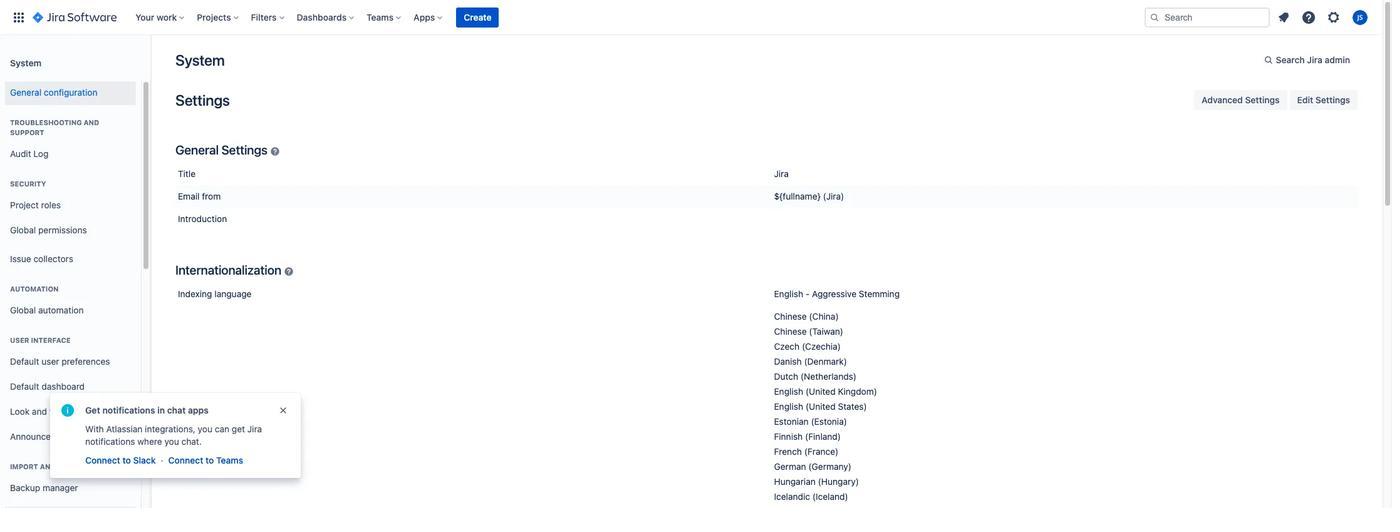 Task type: locate. For each thing, give the bounding box(es) containing it.
global for global automation
[[10, 305, 36, 316]]

english
[[774, 289, 804, 300], [774, 387, 804, 397], [774, 402, 804, 412]]

english down dutch
[[774, 387, 804, 397]]

log
[[33, 148, 49, 159]]

english left -
[[774, 289, 804, 300]]

1 vertical spatial general
[[175, 143, 219, 157]]

1 horizontal spatial connect
[[168, 456, 203, 466]]

help image
[[1302, 10, 1317, 25]]

general up title
[[175, 143, 219, 157]]

language
[[215, 289, 252, 300]]

project roles
[[10, 200, 61, 210]]

and up backup manager
[[40, 463, 56, 471]]

0 vertical spatial teams
[[367, 12, 394, 22]]

default inside default dashboard link
[[10, 381, 39, 392]]

notifications
[[102, 406, 155, 416], [85, 437, 135, 447]]

email from
[[178, 191, 221, 202]]

1 horizontal spatial teams
[[367, 12, 394, 22]]

system down projects
[[175, 51, 225, 69]]

and inside user interface group
[[32, 407, 47, 417]]

you left can in the left bottom of the page
[[198, 424, 212, 435]]

hungarian
[[774, 477, 816, 488]]

(united up "(estonia)"
[[806, 402, 836, 412]]

projects button
[[193, 7, 244, 27]]

aggressive
[[812, 289, 857, 300]]

1 (united from the top
[[806, 387, 836, 397]]

general configuration
[[10, 87, 97, 98]]

2 vertical spatial english
[[774, 402, 804, 412]]

global
[[10, 225, 36, 235], [10, 305, 36, 316]]

2 global from the top
[[10, 305, 36, 316]]

and
[[84, 118, 99, 127], [32, 407, 47, 417], [40, 463, 56, 471]]

your work
[[136, 12, 177, 22]]

0 vertical spatial jira
[[1308, 55, 1323, 65]]

(united down '(netherlands)'
[[806, 387, 836, 397]]

support
[[10, 128, 44, 137]]

connect to teams
[[168, 456, 243, 466]]

notifications up atlassian
[[102, 406, 155, 416]]

look and feel
[[10, 407, 64, 417]]

1 vertical spatial teams
[[216, 456, 243, 466]]

global inside automation group
[[10, 305, 36, 316]]

1 vertical spatial jira
[[774, 169, 789, 179]]

your work button
[[132, 7, 189, 27]]

system up general configuration
[[10, 57, 41, 68]]

global down "project"
[[10, 225, 36, 235]]

introduction
[[178, 214, 227, 224]]

jira left the admin
[[1308, 55, 1323, 65]]

english - aggressive stemming
[[774, 289, 900, 300]]

english up estonian
[[774, 402, 804, 412]]

audit log
[[10, 148, 49, 159]]

global permissions link
[[5, 218, 136, 243]]

3 english from the top
[[774, 402, 804, 412]]

dashboard
[[42, 381, 85, 392]]

and for look
[[32, 407, 47, 417]]

0 vertical spatial general
[[10, 87, 41, 98]]

internationalization
[[175, 263, 281, 278]]

email
[[178, 191, 200, 202]]

to inside button
[[123, 456, 131, 466]]

to for slack
[[123, 456, 131, 466]]

1 vertical spatial english
[[774, 387, 804, 397]]

in
[[157, 406, 165, 416]]

default up look
[[10, 381, 39, 392]]

0 horizontal spatial general
[[10, 87, 41, 98]]

export
[[57, 463, 86, 471]]

(czechia)
[[802, 342, 841, 352]]

1 global from the top
[[10, 225, 36, 235]]

global down automation
[[10, 305, 36, 316]]

notifications down atlassian
[[85, 437, 135, 447]]

1 vertical spatial chinese
[[774, 327, 807, 337]]

advanced
[[1202, 95, 1243, 105]]

0 vertical spatial global
[[10, 225, 36, 235]]

0 horizontal spatial jira
[[247, 424, 262, 435]]

global permissions
[[10, 225, 87, 235]]

teams button
[[363, 7, 406, 27]]

(estonia)
[[811, 417, 847, 427]]

global inside security group
[[10, 225, 36, 235]]

1 vertical spatial default
[[10, 381, 39, 392]]

0 vertical spatial default
[[10, 356, 39, 367]]

1 vertical spatial notifications
[[85, 437, 135, 447]]

teams
[[367, 12, 394, 22], [216, 456, 243, 466]]

get online help about global settings image
[[270, 144, 280, 154]]

admin
[[1325, 55, 1351, 65]]

chinese down -
[[774, 311, 807, 322]]

1 horizontal spatial jira
[[774, 169, 789, 179]]

filters
[[251, 12, 277, 22]]

connect down banner
[[85, 456, 120, 466]]

your
[[136, 12, 154, 22]]

connect for connect to teams
[[168, 456, 203, 466]]

connect inside button
[[85, 456, 120, 466]]

connect down chat. in the left of the page
[[168, 456, 203, 466]]

and left feel
[[32, 407, 47, 417]]

1 vertical spatial (united
[[806, 402, 836, 412]]

jira
[[1308, 55, 1323, 65], [774, 169, 789, 179], [247, 424, 262, 435]]

dismiss image
[[278, 406, 288, 416]]

0 vertical spatial english
[[774, 289, 804, 300]]

0 horizontal spatial teams
[[216, 456, 243, 466]]

where
[[137, 437, 162, 447]]

import and export
[[10, 463, 86, 471]]

you
[[198, 424, 212, 435], [164, 437, 179, 447]]

general settings
[[175, 143, 268, 157]]

teams down can in the left bottom of the page
[[216, 456, 243, 466]]

${fullname} (jira)
[[774, 191, 844, 202]]

audit log link
[[5, 142, 136, 167]]

your profile and settings image
[[1353, 10, 1368, 25]]

jira up ${fullname}
[[774, 169, 789, 179]]

settings image
[[1327, 10, 1342, 25]]

banner containing your work
[[0, 0, 1383, 35]]

you down integrations,
[[164, 437, 179, 447]]

troubleshooting
[[10, 118, 82, 127]]

backup manager
[[10, 483, 78, 494]]

default user preferences
[[10, 356, 110, 367]]

estonian
[[774, 417, 809, 427]]

1 vertical spatial global
[[10, 305, 36, 316]]

0 vertical spatial and
[[84, 118, 99, 127]]

1 default from the top
[[10, 356, 39, 367]]

user interface
[[10, 337, 71, 345]]

0 vertical spatial you
[[198, 424, 212, 435]]

to inside button
[[206, 456, 214, 466]]

search jira admin image
[[1264, 55, 1274, 65]]

search image
[[1150, 12, 1160, 22]]

chinese up czech on the right
[[774, 327, 807, 337]]

automation group
[[5, 272, 136, 327]]

default
[[10, 356, 39, 367], [10, 381, 39, 392]]

1 to from the left
[[123, 456, 131, 466]]

connect inside button
[[168, 456, 203, 466]]

and inside group
[[40, 463, 56, 471]]

2 vertical spatial jira
[[247, 424, 262, 435]]

1 connect from the left
[[85, 456, 120, 466]]

banner
[[0, 0, 1383, 35]]

1 vertical spatial you
[[164, 437, 179, 447]]

integrations,
[[145, 424, 195, 435]]

0 vertical spatial (united
[[806, 387, 836, 397]]

1 horizontal spatial general
[[175, 143, 219, 157]]

settings right edit in the right top of the page
[[1316, 95, 1351, 105]]

2 connect from the left
[[168, 456, 203, 466]]

0 vertical spatial chinese
[[774, 311, 807, 322]]

permissions
[[38, 225, 87, 235]]

(finland)
[[805, 432, 841, 442]]

and down general configuration link
[[84, 118, 99, 127]]

default down user
[[10, 356, 39, 367]]

teams inside connect to teams button
[[216, 456, 243, 466]]

get notifications in chat apps
[[85, 406, 209, 416]]

with
[[85, 424, 104, 435]]

0 vertical spatial notifications
[[102, 406, 155, 416]]

finnish
[[774, 432, 803, 442]]

from
[[202, 191, 221, 202]]

2 horizontal spatial jira
[[1308, 55, 1323, 65]]

connect to slack
[[85, 456, 156, 466]]

(france)
[[805, 447, 839, 458]]

default for default user preferences
[[10, 356, 39, 367]]

2 english from the top
[[774, 387, 804, 397]]

preferences
[[62, 356, 110, 367]]

jira software image
[[33, 10, 117, 25], [33, 10, 117, 25]]

2 to from the left
[[206, 456, 214, 466]]

can
[[215, 424, 229, 435]]

1 vertical spatial and
[[32, 407, 47, 417]]

notifications image
[[1277, 10, 1292, 25]]

announcement banner
[[10, 432, 102, 442]]

connect to slack button
[[84, 454, 157, 469]]

filters button
[[247, 7, 289, 27]]

2 vertical spatial and
[[40, 463, 56, 471]]

global automation
[[10, 305, 84, 316]]

settings for advanced settings
[[1246, 95, 1280, 105]]

chinese (china) chinese (taiwan) czech (czechia) danish (denmark) dutch (netherlands) english (united kingdom) english (united states) estonian (estonia) finnish (finland) french (france) german (germany) hungarian (hungary) icelandic (iceland)
[[774, 311, 877, 503]]

jira right get at the left
[[247, 424, 262, 435]]

apps
[[414, 12, 435, 22]]

0 horizontal spatial to
[[123, 456, 131, 466]]

and inside troubleshooting and support
[[84, 118, 99, 127]]

connect for connect to slack
[[85, 456, 120, 466]]

default inside default user preferences link
[[10, 356, 39, 367]]

1 horizontal spatial to
[[206, 456, 214, 466]]

settings right advanced
[[1246, 95, 1280, 105]]

0 horizontal spatial connect
[[85, 456, 120, 466]]

dashboards button
[[293, 7, 359, 27]]

(netherlands)
[[801, 372, 857, 382]]

settings left get online help about global settings image
[[221, 143, 268, 157]]

2 default from the top
[[10, 381, 39, 392]]

0 horizontal spatial you
[[164, 437, 179, 447]]

look and feel link
[[5, 400, 136, 425]]

teams left apps
[[367, 12, 394, 22]]

1 horizontal spatial you
[[198, 424, 212, 435]]

(china)
[[809, 311, 839, 322]]

general up troubleshooting
[[10, 87, 41, 98]]

user
[[10, 337, 29, 345]]

general
[[10, 87, 41, 98], [175, 143, 219, 157]]



Task type: describe. For each thing, give the bounding box(es) containing it.
and for troubleshooting
[[84, 118, 99, 127]]

look
[[10, 407, 30, 417]]

general for general settings
[[175, 143, 219, 157]]

feel
[[49, 407, 64, 417]]

dutch
[[774, 372, 799, 382]]

settings up general settings at the top left of page
[[175, 92, 230, 109]]

manager
[[43, 483, 78, 494]]

jira inside 'button'
[[1308, 55, 1323, 65]]

project roles link
[[5, 193, 136, 218]]

issue collectors
[[10, 254, 73, 264]]

apps button
[[410, 7, 448, 27]]

(germany)
[[809, 462, 852, 473]]

default dashboard link
[[5, 375, 136, 400]]

get online help about global settings image
[[284, 264, 294, 275]]

announcement banner link
[[5, 425, 136, 450]]

general configuration link
[[5, 80, 136, 105]]

1 chinese from the top
[[774, 311, 807, 322]]

automation
[[38, 305, 84, 316]]

teams inside teams "popup button"
[[367, 12, 394, 22]]

automation
[[10, 285, 59, 293]]

edit
[[1298, 95, 1314, 105]]

default for default dashboard
[[10, 381, 39, 392]]

slack
[[133, 456, 156, 466]]

appswitcher icon image
[[11, 10, 26, 25]]

global automation link
[[5, 298, 136, 323]]

with atlassian integrations, you can get jira notifications where you chat.
[[85, 424, 262, 447]]

dashboards
[[297, 12, 347, 22]]

${fullname}
[[774, 191, 821, 202]]

troubleshooting and support group
[[5, 105, 136, 170]]

german
[[774, 462, 806, 473]]

chat
[[167, 406, 186, 416]]

apps
[[188, 406, 209, 416]]

danish
[[774, 357, 802, 367]]

user
[[42, 356, 59, 367]]

roles
[[41, 200, 61, 210]]

get
[[85, 406, 100, 416]]

security group
[[5, 167, 136, 247]]

issue
[[10, 254, 31, 264]]

search jira admin button
[[1256, 50, 1358, 70]]

create
[[464, 12, 492, 22]]

work
[[157, 12, 177, 22]]

indexing
[[178, 289, 212, 300]]

sidebar navigation image
[[137, 50, 164, 75]]

icelandic
[[774, 492, 810, 503]]

1 english from the top
[[774, 289, 804, 300]]

2 (united from the top
[[806, 402, 836, 412]]

troubleshooting and support
[[10, 118, 99, 137]]

czech
[[774, 342, 800, 352]]

search jira admin
[[1276, 55, 1351, 65]]

(taiwan)
[[809, 327, 844, 337]]

info image
[[60, 404, 75, 419]]

import
[[10, 463, 38, 471]]

edit settings
[[1298, 95, 1351, 105]]

interface
[[31, 337, 71, 345]]

create button
[[456, 7, 499, 27]]

issue collectors link
[[5, 247, 136, 272]]

title
[[178, 169, 196, 179]]

announcement
[[10, 432, 71, 442]]

user interface group
[[5, 323, 136, 454]]

import and export group
[[5, 450, 136, 509]]

default dashboard
[[10, 381, 85, 392]]

(hungary)
[[818, 477, 859, 488]]

Search field
[[1145, 7, 1270, 27]]

settings for edit settings
[[1316, 95, 1351, 105]]

1 horizontal spatial system
[[175, 51, 225, 69]]

to for teams
[[206, 456, 214, 466]]

global for global permissions
[[10, 225, 36, 235]]

backup manager link
[[5, 476, 136, 501]]

general for general configuration
[[10, 87, 41, 98]]

advanced settings
[[1202, 95, 1280, 105]]

get
[[232, 424, 245, 435]]

kingdom)
[[838, 387, 877, 397]]

states)
[[838, 402, 867, 412]]

settings for general settings
[[221, 143, 268, 157]]

connect to teams button
[[167, 454, 245, 469]]

notifications inside with atlassian integrations, you can get jira notifications where you chat.
[[85, 437, 135, 447]]

project
[[10, 200, 39, 210]]

audit
[[10, 148, 31, 159]]

edit settings link
[[1290, 90, 1358, 110]]

primary element
[[8, 0, 1145, 35]]

advanced settings link
[[1195, 90, 1288, 110]]

2 chinese from the top
[[774, 327, 807, 337]]

and for import
[[40, 463, 56, 471]]

chat.
[[181, 437, 202, 447]]

collectors
[[34, 254, 73, 264]]

0 horizontal spatial system
[[10, 57, 41, 68]]

default user preferences link
[[5, 350, 136, 375]]

jira inside with atlassian integrations, you can get jira notifications where you chat.
[[247, 424, 262, 435]]

search
[[1276, 55, 1305, 65]]



Task type: vqa. For each thing, say whether or not it's contained in the screenshot.
Activity Streams's Activity
no



